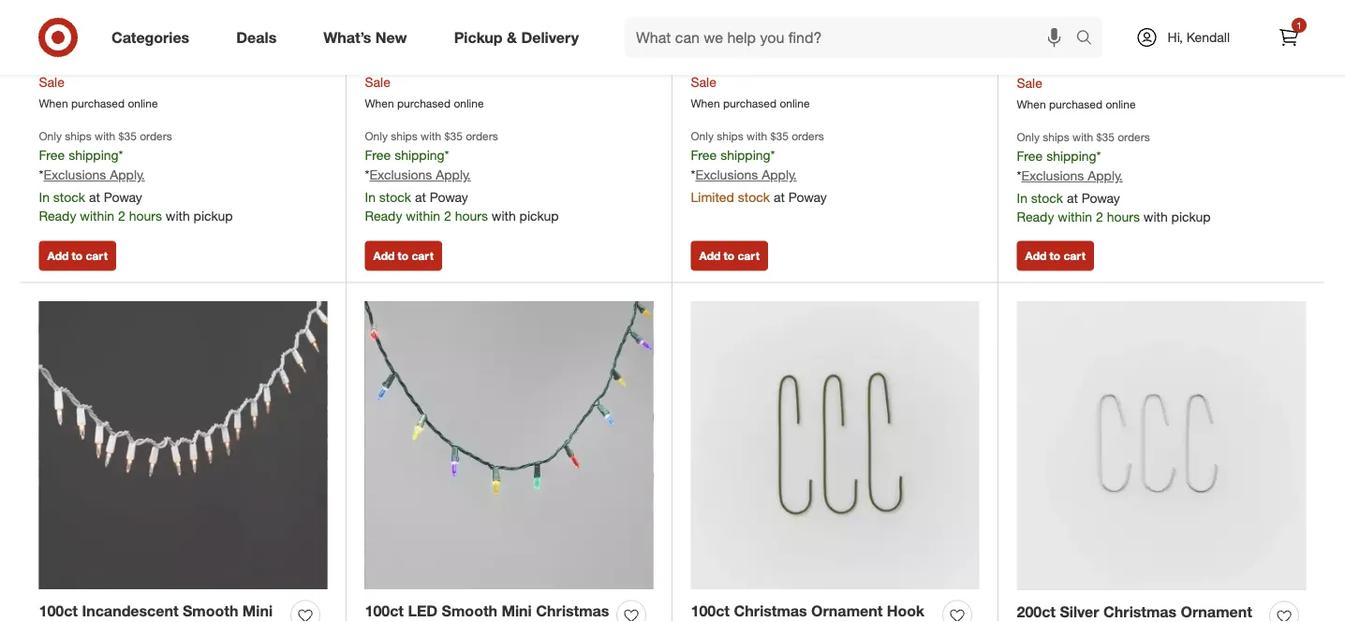 Task type: describe. For each thing, give the bounding box(es) containing it.
delivery
[[521, 28, 579, 46]]

with inside only ships with $35 orders free shipping * * exclusions apply. limited stock at  poway
[[747, 129, 768, 143]]

2 cart from the left
[[412, 249, 434, 263]]

poway for 111
[[789, 189, 827, 206]]

add to cart for 179
[[1025, 249, 1086, 263]]

what's new link
[[308, 17, 431, 58]]

pickup for sale
[[1172, 209, 1211, 225]]

deals
[[236, 28, 277, 46]]

mini for 100ct led smooth mini christmas
[[502, 602, 532, 621]]

stock for 133
[[53, 189, 85, 206]]

within for purchased
[[406, 208, 440, 224]]

ships for 133
[[65, 129, 92, 143]]

$1.80 for 133
[[39, 53, 75, 71]]

reg for 133
[[79, 55, 98, 71]]

ornament inside the 100ct christmas ornament hook
[[811, 602, 883, 621]]

free for 179
[[1017, 148, 1043, 165]]

exclusions for 111
[[696, 167, 758, 183]]

ships for 179
[[1043, 130, 1070, 144]]

stock for 111
[[738, 189, 770, 206]]

2 for sale
[[1096, 209, 1103, 225]]

add to cart button for 179
[[1017, 241, 1094, 271]]

to for 133
[[72, 249, 83, 263]]

2 add to cart from the left
[[373, 249, 434, 263]]

100ct christmas ornament hook dark green - wondershop™ image
[[691, 302, 979, 590]]

within for sale
[[1058, 209, 1092, 225]]

100ct led smooth mini christmas
[[365, 602, 609, 623]]

&
[[507, 28, 517, 46]]

only at ¬
[[848, 6, 906, 24]]

purchased up only ships with $35 orders free shipping * * exclusions apply. limited stock at  poway
[[723, 97, 777, 111]]

add for 179
[[1025, 249, 1047, 263]]

search button
[[1068, 17, 1113, 62]]

179 link
[[1017, 25, 1306, 42]]

100ct christmas ornament hook link
[[691, 601, 935, 623]]

christmas inside 200ct silver christmas ornament
[[1104, 603, 1177, 622]]

¬
[[893, 6, 906, 24]]

exclusions apply. link for 179
[[1022, 168, 1123, 184]]

200ct silver christmas ornament hook - wondershop™ image
[[1017, 302, 1306, 591]]

200ct silver christmas ornament
[[1017, 603, 1252, 623]]

sale inside $1.80 reg sale when purchased online
[[39, 74, 65, 91]]

ornament inside 200ct silver christmas ornament
[[1181, 603, 1252, 622]]

online up only ships with $35 orders free shipping * * exclusions apply. limited stock at  poway
[[780, 97, 810, 111]]

cart for 133
[[86, 249, 108, 263]]

add to cart button for 111
[[691, 241, 768, 271]]

search
[[1068, 30, 1113, 48]]

111
[[749, 25, 768, 40]]

100ct incandescent smooth mini
[[39, 602, 273, 623]]

shipping for 179
[[1047, 148, 1097, 165]]

$1.80 reg $3.00 sale when purchased online for limited
[[691, 53, 810, 111]]

$1.80 reg sale when purchased online
[[39, 53, 158, 111]]

only ships with $35 orders free shipping * * exclusions apply. in stock at  poway ready within 2 hours with pickup for when
[[39, 129, 233, 224]]

in for when
[[39, 189, 50, 206]]

what's
[[323, 28, 371, 46]]

pickup & delivery
[[454, 28, 579, 46]]

shipping for 133
[[69, 147, 119, 164]]

exclusions apply. link for 133
[[43, 167, 145, 183]]

when inside $1.80 reg sale when purchased online
[[39, 97, 68, 111]]

incandescent
[[82, 602, 178, 621]]

add to cart for 111
[[699, 249, 760, 263]]

reg for 111
[[731, 55, 750, 71]]

only ships with $35 orders free shipping * * exclusions apply. in stock at  poway ready within 2 hours with pickup for purchased
[[365, 129, 559, 224]]

only ships with $35 orders free shipping * * exclusions apply. limited stock at  poway
[[691, 129, 827, 206]]

$3.00 for limited
[[754, 55, 786, 71]]

$3.00 for in
[[1080, 56, 1112, 72]]

179
[[1075, 26, 1094, 40]]

smooth for incandescent
[[183, 602, 238, 621]]

mini for 100ct incandescent smooth mini
[[242, 602, 273, 621]]

$1.80 reg $3.00 sale when purchased online for in
[[1017, 54, 1136, 112]]

poway for 133
[[104, 189, 142, 206]]

apply. for 179
[[1088, 168, 1123, 184]]

free for 133
[[39, 147, 65, 164]]

categories
[[111, 28, 189, 46]]

hi,
[[1168, 29, 1183, 45]]

pickup
[[454, 28, 503, 46]]

exclusions for 179
[[1022, 168, 1084, 184]]

100ct for 100ct incandescent smooth mini
[[39, 602, 78, 621]]

only for 111
[[691, 129, 714, 143]]

silver
[[1060, 603, 1099, 622]]

2 for when
[[118, 208, 125, 224]]

shipping for 111
[[721, 147, 771, 164]]

cart for 111
[[738, 249, 760, 263]]

1 link
[[1268, 17, 1310, 58]]

$3.00 sale when purchased online
[[365, 53, 484, 111]]

ready for purchased
[[365, 208, 402, 224]]

reg for 179
[[1057, 56, 1076, 72]]

limited
[[691, 189, 734, 206]]

100ct for 100ct christmas ornament hook
[[691, 602, 730, 621]]



Task type: vqa. For each thing, say whether or not it's contained in the screenshot.
Limited Wondershop
yes



Task type: locate. For each thing, give the bounding box(es) containing it.
1 horizontal spatial only ships with $35 orders free shipping * * exclusions apply. in stock at  poway ready within 2 hours with pickup
[[365, 129, 559, 224]]

2 mini from the left
[[502, 602, 532, 621]]

$1.80
[[39, 53, 75, 71], [691, 53, 727, 71], [1017, 54, 1053, 72]]

0 horizontal spatial $1.80
[[39, 53, 75, 71]]

add for 133
[[47, 249, 69, 263]]

ships
[[65, 129, 92, 143], [391, 129, 418, 143], [717, 129, 744, 143], [1043, 130, 1070, 144]]

0 horizontal spatial pickup
[[194, 208, 233, 224]]

1 horizontal spatial smooth
[[442, 602, 497, 621]]

1 horizontal spatial ornament
[[1181, 603, 1252, 622]]

4 add to cart button from the left
[[1017, 241, 1094, 271]]

only for 133
[[39, 129, 62, 143]]

smooth inside 100ct incandescent smooth mini
[[183, 602, 238, 621]]

1 horizontal spatial wondershop link
[[691, 6, 844, 25]]

2 horizontal spatial in
[[1017, 190, 1028, 207]]

100ct led smooth mini christmas link
[[365, 601, 609, 623]]

$3.00 down new
[[365, 53, 401, 71]]

$3.00 down 111
[[754, 55, 786, 71]]

purchased inside '$3.00 sale when purchased online'
[[397, 97, 451, 111]]

stock
[[53, 189, 85, 206], [379, 189, 411, 206], [738, 189, 770, 206], [1031, 190, 1063, 207]]

christmas
[[536, 602, 609, 621], [734, 602, 807, 621], [1104, 603, 1177, 622]]

1 horizontal spatial 100ct
[[365, 602, 404, 621]]

apply. inside only ships with $35 orders free shipping * * exclusions apply. limited stock at  poway
[[762, 167, 797, 183]]

100ct led smooth mini christmas string lights with green wire - wondershop™ image
[[365, 302, 653, 590], [365, 302, 653, 590]]

hours
[[129, 208, 162, 224], [455, 208, 488, 224], [1107, 209, 1140, 225]]

to for 111
[[724, 249, 735, 263]]

1 horizontal spatial wondershop
[[691, 7, 766, 23]]

0 horizontal spatial within
[[80, 208, 114, 224]]

2 horizontal spatial hours
[[1107, 209, 1140, 225]]

orders for 179
[[1118, 130, 1150, 144]]

free
[[39, 147, 65, 164], [365, 147, 391, 164], [691, 147, 717, 164], [1017, 148, 1043, 165]]

100ct christmas ornament hook
[[691, 602, 925, 623]]

1 add from the left
[[47, 249, 69, 263]]

smooth right incandescent
[[183, 602, 238, 621]]

to for 179
[[1050, 249, 1061, 263]]

1 horizontal spatial within
[[406, 208, 440, 224]]

3 add from the left
[[699, 249, 721, 263]]

100ct inside the 100ct christmas ornament hook
[[691, 602, 730, 621]]

at
[[878, 7, 890, 23], [89, 189, 100, 206], [415, 189, 426, 206], [774, 189, 785, 206], [1067, 190, 1078, 207]]

wondershop for in
[[1017, 8, 1092, 24]]

2 horizontal spatial only ships with $35 orders free shipping * * exclusions apply. in stock at  poway ready within 2 hours with pickup
[[1017, 130, 1211, 225]]

wondershop link
[[39, 6, 192, 25], [691, 6, 844, 25], [1017, 7, 1171, 25]]

orders inside only ships with $35 orders free shipping * * exclusions apply. limited stock at  poway
[[792, 129, 824, 143]]

$35 for 133
[[119, 129, 137, 143]]

in for sale
[[1017, 190, 1028, 207]]

0 horizontal spatial ornament
[[811, 602, 883, 621]]

wondershop link up 179
[[1017, 7, 1171, 25]]

1
[[1297, 19, 1302, 31]]

$3.00 inside '$3.00 sale when purchased online'
[[365, 53, 401, 71]]

$35
[[119, 129, 137, 143], [445, 129, 463, 143], [771, 129, 789, 143], [1097, 130, 1115, 144]]

to
[[72, 249, 83, 263], [398, 249, 409, 263], [724, 249, 735, 263], [1050, 249, 1061, 263]]

2 horizontal spatial $1.80
[[1017, 54, 1053, 72]]

add to cart
[[47, 249, 108, 263], [373, 249, 434, 263], [699, 249, 760, 263], [1025, 249, 1086, 263]]

2 add to cart button from the left
[[365, 241, 442, 271]]

exclusions
[[43, 167, 106, 183], [370, 167, 432, 183], [696, 167, 758, 183], [1022, 168, 1084, 184]]

in for purchased
[[365, 189, 376, 206]]

2 horizontal spatial wondershop
[[1017, 8, 1092, 24]]

mini
[[242, 602, 273, 621], [502, 602, 532, 621]]

reg down search
[[1057, 56, 1076, 72]]

111 link
[[691, 25, 979, 41]]

mini inside 100ct incandescent smooth mini
[[242, 602, 273, 621]]

online down categories on the left top of page
[[128, 97, 158, 111]]

hook
[[887, 602, 925, 621]]

new
[[376, 28, 407, 46]]

2 to from the left
[[398, 249, 409, 263]]

hours for sale
[[1107, 209, 1140, 225]]

reg
[[79, 55, 98, 71], [731, 55, 750, 71], [1057, 56, 1076, 72]]

in
[[39, 189, 50, 206], [365, 189, 376, 206], [1017, 190, 1028, 207]]

What can we help you find? suggestions appear below search field
[[625, 17, 1081, 58]]

shipping
[[69, 147, 119, 164], [395, 147, 445, 164], [721, 147, 771, 164], [1047, 148, 1097, 165]]

only inside only at ¬
[[848, 7, 875, 23]]

within
[[80, 208, 114, 224], [406, 208, 440, 224], [1058, 209, 1092, 225]]

online inside $1.80 reg sale when purchased online
[[128, 97, 158, 111]]

purchased
[[71, 97, 125, 111], [397, 97, 451, 111], [723, 97, 777, 111], [1049, 98, 1103, 112]]

1 horizontal spatial $3.00
[[754, 55, 786, 71]]

1 horizontal spatial mini
[[502, 602, 532, 621]]

free for 111
[[691, 147, 717, 164]]

orders for 111
[[792, 129, 824, 143]]

kendall
[[1187, 29, 1230, 45]]

2
[[118, 208, 125, 224], [444, 208, 451, 224], [1096, 209, 1103, 225]]

when inside '$3.00 sale when purchased online'
[[365, 97, 394, 111]]

2 horizontal spatial 100ct
[[691, 602, 730, 621]]

wondershop up 179
[[1017, 8, 1092, 24]]

0 horizontal spatial 100ct
[[39, 602, 78, 621]]

smooth for led
[[442, 602, 497, 621]]

ships for 111
[[717, 129, 744, 143]]

orders
[[140, 129, 172, 143], [466, 129, 498, 143], [792, 129, 824, 143], [1118, 130, 1150, 144]]

*
[[119, 147, 123, 164], [445, 147, 449, 164], [771, 147, 775, 164], [1097, 148, 1101, 165], [39, 167, 43, 183], [365, 167, 370, 183], [691, 167, 696, 183], [1017, 168, 1022, 184]]

purchased down 133 at the left
[[71, 97, 125, 111]]

0 horizontal spatial $1.80 reg $3.00 sale when purchased online
[[691, 53, 810, 111]]

orders for 133
[[140, 129, 172, 143]]

poway inside only ships with $35 orders free shipping * * exclusions apply. limited stock at  poway
[[789, 189, 827, 206]]

at for 111
[[774, 189, 785, 206]]

1 100ct from the left
[[39, 602, 78, 621]]

4 add to cart from the left
[[1025, 249, 1086, 263]]

3 add to cart from the left
[[699, 249, 760, 263]]

only
[[848, 7, 875, 23], [39, 129, 62, 143], [365, 129, 388, 143], [691, 129, 714, 143], [1017, 130, 1040, 144]]

apply.
[[110, 167, 145, 183], [436, 167, 471, 183], [762, 167, 797, 183], [1088, 168, 1123, 184]]

0 horizontal spatial hours
[[129, 208, 162, 224]]

100ct inside 100ct incandescent smooth mini
[[39, 602, 78, 621]]

2 horizontal spatial christmas
[[1104, 603, 1177, 622]]

purchased down search button
[[1049, 98, 1103, 112]]

2 add from the left
[[373, 249, 395, 263]]

133 link
[[39, 25, 327, 41]]

0 horizontal spatial wondershop
[[39, 7, 114, 23]]

online down pickup
[[454, 97, 484, 111]]

2 smooth from the left
[[442, 602, 497, 621]]

3 to from the left
[[724, 249, 735, 263]]

reg inside $1.80 reg sale when purchased online
[[79, 55, 98, 71]]

shipping inside only ships with $35 orders free shipping * * exclusions apply. limited stock at  poway
[[721, 147, 771, 164]]

only ships with $35 orders free shipping * * exclusions apply. in stock at  poway ready within 2 hours with pickup for sale
[[1017, 130, 1211, 225]]

within for when
[[80, 208, 114, 224]]

pickup for purchased
[[520, 208, 559, 224]]

2 horizontal spatial pickup
[[1172, 209, 1211, 225]]

$3.00
[[365, 53, 401, 71], [754, 55, 786, 71], [1080, 56, 1112, 72]]

ornament
[[811, 602, 883, 621], [1181, 603, 1252, 622]]

0 horizontal spatial in
[[39, 189, 50, 206]]

pickup & delivery link
[[438, 17, 602, 58]]

$1.80 for 179
[[1017, 54, 1053, 72]]

apply. for 133
[[110, 167, 145, 183]]

when
[[39, 97, 68, 111], [365, 97, 394, 111], [691, 97, 720, 111], [1017, 98, 1046, 112]]

1 smooth from the left
[[183, 602, 238, 621]]

1 add to cart from the left
[[47, 249, 108, 263]]

1 horizontal spatial hours
[[455, 208, 488, 224]]

led
[[408, 602, 438, 621]]

hi, kendall
[[1168, 29, 1230, 45]]

hours for when
[[129, 208, 162, 224]]

at inside only ships with $35 orders free shipping * * exclusions apply. limited stock at  poway
[[774, 189, 785, 206]]

wondershop
[[39, 7, 114, 23], [691, 7, 766, 23], [1017, 8, 1092, 24]]

online
[[128, 97, 158, 111], [454, 97, 484, 111], [780, 97, 810, 111], [1106, 98, 1136, 112]]

wondershop up 133 at the left
[[39, 7, 114, 23]]

poway for 179
[[1082, 190, 1120, 207]]

online inside '$3.00 sale when purchased online'
[[454, 97, 484, 111]]

$1.80 inside $1.80 reg sale when purchased online
[[39, 53, 75, 71]]

1 horizontal spatial in
[[365, 189, 376, 206]]

1 horizontal spatial $1.80 reg $3.00 sale when purchased online
[[1017, 54, 1136, 112]]

200ct
[[1017, 603, 1056, 622]]

with
[[95, 129, 115, 143], [421, 129, 442, 143], [747, 129, 768, 143], [1073, 130, 1094, 144], [166, 208, 190, 224], [492, 208, 516, 224], [1144, 209, 1168, 225]]

1 horizontal spatial pickup
[[520, 208, 559, 224]]

christmas inside the 100ct christmas ornament hook
[[734, 602, 807, 621]]

133
[[97, 25, 116, 40]]

exclusions inside only ships with $35 orders free shipping * * exclusions apply. limited stock at  poway
[[696, 167, 758, 183]]

stock for 179
[[1031, 190, 1063, 207]]

only for 179
[[1017, 130, 1040, 144]]

2 horizontal spatial wondershop link
[[1017, 7, 1171, 25]]

2 100ct from the left
[[365, 602, 404, 621]]

3 cart from the left
[[738, 249, 760, 263]]

3 100ct from the left
[[691, 602, 730, 621]]

wondershop link for in
[[1017, 7, 1171, 25]]

add to cart for 133
[[47, 249, 108, 263]]

add to cart button for 133
[[39, 241, 116, 271]]

purchased down new
[[397, 97, 451, 111]]

1 add to cart button from the left
[[39, 241, 116, 271]]

smooth right led on the left bottom of page
[[442, 602, 497, 621]]

2 for purchased
[[444, 208, 451, 224]]

1 horizontal spatial christmas
[[734, 602, 807, 621]]

sale inside '$3.00 sale when purchased online'
[[365, 74, 391, 91]]

cart
[[86, 249, 108, 263], [412, 249, 434, 263], [738, 249, 760, 263], [1064, 249, 1086, 263]]

1 horizontal spatial $1.80
[[691, 53, 727, 71]]

wondershop up 111
[[691, 7, 766, 23]]

categories link
[[96, 17, 213, 58]]

$1.80 reg $3.00 sale when purchased online
[[691, 53, 810, 111], [1017, 54, 1136, 112]]

4 cart from the left
[[1064, 249, 1086, 263]]

$35 for 111
[[771, 129, 789, 143]]

pickup for when
[[194, 208, 233, 224]]

smooth
[[183, 602, 238, 621], [442, 602, 497, 621]]

100ct incandescent smooth mini link
[[39, 601, 283, 623]]

1 horizontal spatial reg
[[731, 55, 750, 71]]

ready
[[39, 208, 76, 224], [365, 208, 402, 224], [1017, 209, 1054, 225]]

exclusions for 133
[[43, 167, 106, 183]]

add
[[47, 249, 69, 263], [373, 249, 395, 263], [699, 249, 721, 263], [1025, 249, 1047, 263]]

4 to from the left
[[1050, 249, 1061, 263]]

2 horizontal spatial reg
[[1057, 56, 1076, 72]]

wondershop for limited
[[691, 7, 766, 23]]

1 cart from the left
[[86, 249, 108, 263]]

reg down 111
[[731, 55, 750, 71]]

3 add to cart button from the left
[[691, 241, 768, 271]]

0 horizontal spatial smooth
[[183, 602, 238, 621]]

0 horizontal spatial 2
[[118, 208, 125, 224]]

2 horizontal spatial 2
[[1096, 209, 1103, 225]]

$1.80 for 111
[[691, 53, 727, 71]]

online down search button
[[1106, 98, 1136, 112]]

0 horizontal spatial $3.00
[[365, 53, 401, 71]]

$1.80 reg $3.00 sale when purchased online down 111
[[691, 53, 810, 111]]

only ships with $35 orders free shipping * * exclusions apply. in stock at  poway ready within 2 hours with pickup
[[39, 129, 233, 224], [365, 129, 559, 224], [1017, 130, 1211, 225]]

wondershop link up 111
[[691, 6, 844, 25]]

1 horizontal spatial 2
[[444, 208, 451, 224]]

100ct for 100ct led smooth mini christmas
[[365, 602, 404, 621]]

at inside only at ¬
[[878, 7, 890, 23]]

add for 111
[[699, 249, 721, 263]]

1 to from the left
[[72, 249, 83, 263]]

0 horizontal spatial mini
[[242, 602, 273, 621]]

0 horizontal spatial only ships with $35 orders free shipping * * exclusions apply. in stock at  poway ready within 2 hours with pickup
[[39, 129, 233, 224]]

free inside only ships with $35 orders free shipping * * exclusions apply. limited stock at  poway
[[691, 147, 717, 164]]

cart for 179
[[1064, 249, 1086, 263]]

at for 133
[[89, 189, 100, 206]]

100ct inside 100ct led smooth mini christmas
[[365, 602, 404, 621]]

0 horizontal spatial christmas
[[536, 602, 609, 621]]

$1.80 reg $3.00 sale when purchased online down search
[[1017, 54, 1136, 112]]

apply. for 111
[[762, 167, 797, 183]]

smooth inside 100ct led smooth mini christmas
[[442, 602, 497, 621]]

only inside only ships with $35 orders free shipping * * exclusions apply. limited stock at  poway
[[691, 129, 714, 143]]

1 horizontal spatial ready
[[365, 208, 402, 224]]

0 horizontal spatial wondershop link
[[39, 6, 192, 25]]

mini inside 100ct led smooth mini christmas
[[502, 602, 532, 621]]

christmas inside 100ct led smooth mini christmas
[[536, 602, 609, 621]]

exclusions apply. link for 111
[[696, 167, 797, 183]]

reg down 133 at the left
[[79, 55, 98, 71]]

add to cart button
[[39, 241, 116, 271], [365, 241, 442, 271], [691, 241, 768, 271], [1017, 241, 1094, 271]]

wondershop link for limited
[[691, 6, 844, 25]]

200ct silver christmas ornament link
[[1017, 602, 1262, 623]]

0 horizontal spatial reg
[[79, 55, 98, 71]]

exclusions apply. link
[[43, 167, 145, 183], [370, 167, 471, 183], [696, 167, 797, 183], [1022, 168, 1123, 184]]

2 horizontal spatial within
[[1058, 209, 1092, 225]]

$3.00 down search
[[1080, 56, 1112, 72]]

at for 179
[[1067, 190, 1078, 207]]

poway
[[104, 189, 142, 206], [430, 189, 468, 206], [789, 189, 827, 206], [1082, 190, 1120, 207]]

4 add from the left
[[1025, 249, 1047, 263]]

sale
[[39, 74, 65, 91], [365, 74, 391, 91], [691, 74, 717, 91], [1017, 75, 1043, 91]]

ready for when
[[39, 208, 76, 224]]

0 horizontal spatial ready
[[39, 208, 76, 224]]

2 horizontal spatial $3.00
[[1080, 56, 1112, 72]]

wondershop link up 133 at the left
[[39, 6, 192, 25]]

ships inside only ships with $35 orders free shipping * * exclusions apply. limited stock at  poway
[[717, 129, 744, 143]]

100ct
[[39, 602, 78, 621], [365, 602, 404, 621], [691, 602, 730, 621]]

stock inside only ships with $35 orders free shipping * * exclusions apply. limited stock at  poway
[[738, 189, 770, 206]]

pickup
[[194, 208, 233, 224], [520, 208, 559, 224], [1172, 209, 1211, 225]]

what's new
[[323, 28, 407, 46]]

100ct incandescent smooth mini christmas string lights clear with white wire - wondershop™ image
[[39, 302, 327, 590], [39, 302, 327, 590]]

1 mini from the left
[[242, 602, 273, 621]]

$35 inside only ships with $35 orders free shipping * * exclusions apply. limited stock at  poway
[[771, 129, 789, 143]]

deals link
[[220, 17, 300, 58]]

$35 for 179
[[1097, 130, 1115, 144]]

2 horizontal spatial ready
[[1017, 209, 1054, 225]]

purchased inside $1.80 reg sale when purchased online
[[71, 97, 125, 111]]

ready for sale
[[1017, 209, 1054, 225]]

hours for purchased
[[455, 208, 488, 224]]



